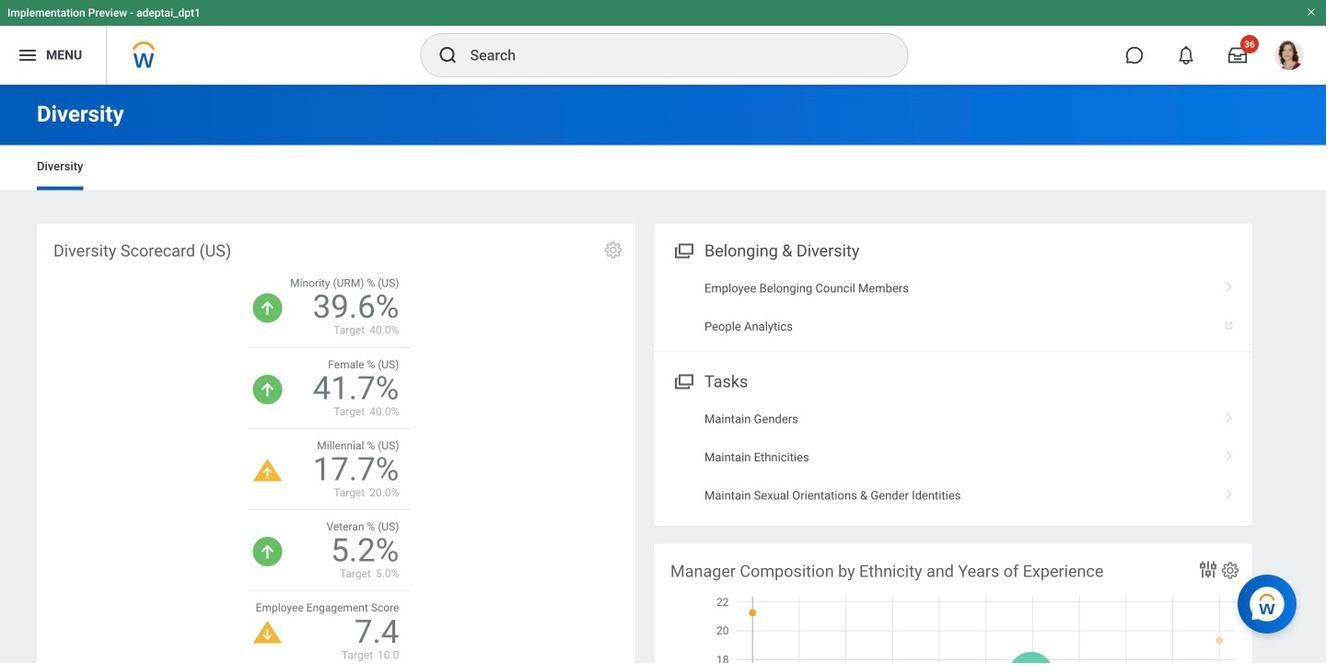 Task type: describe. For each thing, give the bounding box(es) containing it.
2 menu group image from the top
[[671, 368, 696, 393]]

search image
[[437, 44, 459, 66]]

manager composition by ethnicity and years of experience element
[[654, 544, 1253, 663]]

1 up good image from the top
[[253, 294, 283, 323]]

1 menu group image from the top
[[671, 237, 696, 262]]

notifications large image
[[1178, 46, 1196, 65]]

3 chevron right image from the top
[[1218, 482, 1242, 501]]

configure and view chart data image
[[1198, 559, 1220, 581]]

profile logan mcneil image
[[1275, 41, 1305, 74]]

ext link image
[[1224, 313, 1242, 332]]

justify image
[[17, 44, 39, 66]]

list for first menu group icon from the bottom of the page
[[654, 400, 1253, 515]]

up warning image
[[253, 460, 283, 482]]

list for second menu group icon from the bottom
[[654, 270, 1253, 346]]

Search Workday  search field
[[470, 35, 870, 76]]

diversity scorecard (us) element
[[37, 223, 636, 663]]



Task type: locate. For each thing, give the bounding box(es) containing it.
main content
[[0, 85, 1327, 663]]

2 vertical spatial up good image
[[253, 537, 283, 567]]

2 up good image from the top
[[253, 375, 283, 404]]

0 vertical spatial list
[[654, 270, 1253, 346]]

up good image
[[253, 294, 283, 323], [253, 375, 283, 404], [253, 537, 283, 567]]

2 vertical spatial chevron right image
[[1218, 482, 1242, 501]]

list
[[654, 270, 1253, 346], [654, 400, 1253, 515]]

0 vertical spatial chevron right image
[[1218, 406, 1242, 424]]

configure diversity scorecard (us) image
[[604, 240, 624, 260]]

0 vertical spatial up good image
[[253, 294, 283, 323]]

3 up good image from the top
[[253, 537, 283, 567]]

1 vertical spatial up good image
[[253, 375, 283, 404]]

2 chevron right image from the top
[[1218, 444, 1242, 463]]

0 vertical spatial menu group image
[[671, 237, 696, 262]]

banner
[[0, 0, 1327, 85]]

1 chevron right image from the top
[[1218, 406, 1242, 424]]

menu group image
[[671, 237, 696, 262], [671, 368, 696, 393]]

down warning image
[[253, 622, 283, 644]]

close environment banner image
[[1307, 6, 1318, 18]]

1 vertical spatial chevron right image
[[1218, 444, 1242, 463]]

configure manager composition by ethnicity and years of experience image
[[1221, 561, 1241, 581]]

2 list from the top
[[654, 400, 1253, 515]]

1 vertical spatial list
[[654, 400, 1253, 515]]

1 vertical spatial menu group image
[[671, 368, 696, 393]]

chevron right image
[[1218, 406, 1242, 424], [1218, 444, 1242, 463], [1218, 482, 1242, 501]]

inbox large image
[[1229, 46, 1248, 65]]

chevron right image
[[1218, 275, 1242, 294]]

1 list from the top
[[654, 270, 1253, 346]]



Task type: vqa. For each thing, say whether or not it's contained in the screenshot.
"Delegations"
no



